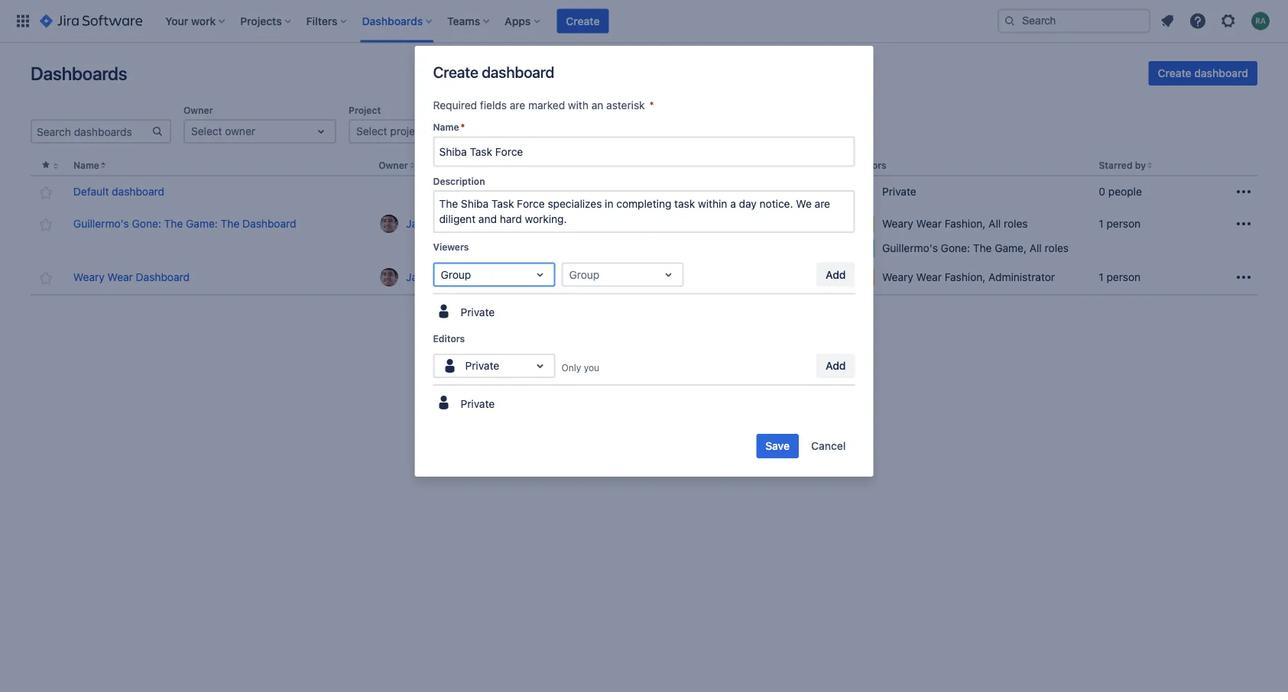 Task type: vqa. For each thing, say whether or not it's contained in the screenshot.
Close premium upgrade banner ICON
no



Task type: describe. For each thing, give the bounding box(es) containing it.
guillermo's gone: the game: the dashboard
[[73, 218, 296, 230]]

public
[[638, 186, 668, 198]]

starred
[[1099, 160, 1133, 171]]

0 horizontal spatial create
[[433, 63, 478, 81]]

name for name
[[73, 160, 99, 171]]

an
[[592, 99, 603, 112]]

create button
[[557, 9, 609, 33]]

description
[[433, 176, 485, 187]]

dashboard inside button
[[1194, 67, 1249, 80]]

0 horizontal spatial editors
[[433, 333, 465, 344]]

owner button
[[379, 160, 408, 171]]

only
[[562, 362, 581, 373]]

only you
[[562, 362, 599, 373]]

weary wear fashion, administrator
[[882, 271, 1055, 284]]

guillermo's for guillermo's gone: the game: the dashboard
[[73, 218, 129, 230]]

guillermo's gone: the game: the dashboard link
[[73, 216, 296, 232]]

2 horizontal spatial all
[[1030, 242, 1042, 255]]

game:
[[186, 218, 218, 230]]

1 horizontal spatial dashboard
[[242, 218, 296, 230]]

0 vertical spatial weary wear fashion, all roles
[[882, 218, 1028, 230]]

1 for james peterson
[[1099, 218, 1104, 230]]

weary inside weary wear dashboard 'link'
[[73, 271, 105, 284]]

save button
[[756, 434, 799, 459]]

fields
[[480, 99, 507, 112]]

select group
[[521, 125, 584, 138]]

dashboards details element
[[31, 156, 1258, 296]]

open image for group
[[642, 122, 661, 141]]

default dashboard
[[73, 186, 164, 198]]

1 person for james peterson
[[1099, 218, 1141, 230]]

owner inside dashboards details element
[[379, 160, 408, 171]]

Editors text field
[[441, 359, 444, 374]]

1 horizontal spatial the
[[221, 218, 240, 230]]

weary wear dashboard link
[[73, 270, 190, 285]]

create dashboard inside button
[[1158, 67, 1249, 80]]

people
[[1108, 186, 1142, 198]]

administrator
[[989, 271, 1055, 284]]

star guillermo's gone: the game: the dashboard image
[[37, 216, 55, 234]]

wear inside 'link'
[[107, 271, 133, 284]]

by
[[1135, 160, 1146, 171]]

0 people
[[1099, 186, 1142, 198]]

wear up guillermo's gone: the game, all roles
[[916, 218, 942, 230]]

open image for owner
[[312, 122, 330, 141]]

2 horizontal spatial roles
[[1045, 242, 1069, 255]]

create banner
[[0, 0, 1288, 43]]

person for james peterson
[[1107, 218, 1141, 230]]

add for editors
[[826, 360, 846, 372]]

the for guillermo's gone: the game, all roles
[[973, 242, 992, 255]]

viewers inside dashboards details element
[[611, 160, 646, 171]]

default
[[73, 186, 109, 198]]

0 horizontal spatial dashboard
[[112, 186, 164, 198]]

marked
[[528, 99, 565, 112]]

add button for editors
[[817, 354, 855, 378]]

dashboard inside weary wear dashboard 'link'
[[136, 271, 190, 284]]



Task type: locate. For each thing, give the bounding box(es) containing it.
1 horizontal spatial *
[[649, 99, 654, 112]]

you
[[584, 362, 599, 373]]

group
[[514, 105, 541, 115], [441, 268, 471, 281], [569, 268, 600, 281]]

select down required fields are marked with an asterisk *
[[521, 125, 552, 138]]

fashion, down guillermo's gone: the game, all roles
[[945, 271, 986, 284]]

are
[[510, 99, 525, 112]]

cancel button
[[802, 434, 855, 459]]

the left game:
[[164, 218, 183, 230]]

cancel
[[811, 440, 846, 453]]

default dashboard link
[[73, 184, 164, 200]]

1 vertical spatial owner
[[379, 160, 408, 171]]

1 add from the top
[[826, 268, 846, 281]]

2 horizontal spatial create
[[1158, 67, 1192, 80]]

fashion, right open image
[[701, 271, 742, 284]]

name
[[433, 122, 459, 133], [73, 160, 99, 171]]

select for select owner
[[191, 125, 222, 138]]

search image
[[1004, 15, 1016, 27]]

the for guillermo's gone: the game: the dashboard
[[164, 218, 183, 230]]

1 vertical spatial editors
[[433, 333, 465, 344]]

select project
[[356, 125, 425, 138]]

1 vertical spatial add button
[[817, 354, 855, 378]]

2 add from the top
[[826, 360, 846, 372]]

weary
[[882, 218, 914, 230], [73, 271, 105, 284], [638, 271, 669, 284], [882, 271, 914, 284]]

add button for viewers
[[817, 263, 855, 287]]

1 horizontal spatial gone:
[[941, 242, 970, 255]]

add for viewers
[[826, 268, 846, 281]]

gone:
[[132, 218, 161, 230], [941, 242, 970, 255]]

3 select from the left
[[521, 125, 552, 138]]

0 vertical spatial person
[[1107, 218, 1141, 230]]

owner
[[225, 125, 255, 138]]

1 horizontal spatial viewers
[[611, 160, 646, 171]]

1 person
[[1099, 218, 1141, 230], [1099, 271, 1141, 284]]

open image for project
[[477, 122, 495, 141]]

1 horizontal spatial guillermo's
[[882, 242, 938, 255]]

add
[[826, 268, 846, 281], [826, 360, 846, 372]]

dashboard
[[242, 218, 296, 230], [136, 271, 190, 284]]

1 vertical spatial dashboard
[[136, 271, 190, 284]]

open image
[[659, 266, 678, 284]]

0 vertical spatial add button
[[817, 263, 855, 287]]

0 vertical spatial name
[[433, 122, 459, 133]]

owner up select owner
[[183, 105, 213, 115]]

0 horizontal spatial dashboard
[[136, 271, 190, 284]]

1 horizontal spatial create dashboard
[[1158, 67, 1249, 80]]

0 vertical spatial add
[[826, 268, 846, 281]]

wear down james peterson
[[672, 271, 698, 284]]

2 horizontal spatial group
[[569, 268, 600, 281]]

0 horizontal spatial roles
[[760, 271, 784, 284]]

gone: for game:
[[132, 218, 161, 230]]

asterisk
[[606, 99, 645, 112]]

project
[[390, 125, 425, 138]]

create inside button
[[1158, 67, 1192, 80]]

viewers up public
[[611, 160, 646, 171]]

2 add button from the top
[[817, 354, 855, 378]]

1 vertical spatial viewers
[[433, 242, 469, 253]]

1 vertical spatial 1 person
[[1099, 271, 1141, 284]]

starred by
[[1099, 160, 1146, 171]]

james peterson
[[638, 218, 717, 230]]

weary wear dashboard
[[73, 271, 190, 284]]

1
[[1099, 218, 1104, 230], [1099, 271, 1104, 284]]

0 vertical spatial owner
[[183, 105, 213, 115]]

0 horizontal spatial select
[[191, 125, 222, 138]]

create
[[566, 15, 600, 27], [433, 63, 478, 81], [1158, 67, 1192, 80]]

dashboards
[[31, 63, 127, 84]]

0 vertical spatial dashboard
[[242, 218, 296, 230]]

select for select project
[[356, 125, 387, 138]]

owner down select project
[[379, 160, 408, 171]]

name for name *
[[433, 122, 459, 133]]

0 horizontal spatial all
[[744, 271, 757, 284]]

1 horizontal spatial create
[[566, 15, 600, 27]]

owner
[[183, 105, 213, 115], [379, 160, 408, 171]]

wear down guillermo's gone: the game, all roles
[[916, 271, 942, 284]]

0 vertical spatial editors
[[855, 160, 887, 171]]

2 1 from the top
[[1099, 271, 1104, 284]]

0 vertical spatial guillermo's
[[73, 218, 129, 230]]

gone: for game,
[[941, 242, 970, 255]]

1 vertical spatial person
[[1107, 271, 1141, 284]]

1 horizontal spatial all
[[989, 218, 1001, 230]]

1 select from the left
[[191, 125, 222, 138]]

2 person from the top
[[1107, 271, 1141, 284]]

editors
[[855, 160, 887, 171], [433, 333, 465, 344]]

1 vertical spatial roles
[[1045, 242, 1069, 255]]

name up default
[[73, 160, 99, 171]]

open image
[[312, 122, 330, 141], [477, 122, 495, 141], [642, 122, 661, 141], [531, 266, 549, 284], [531, 357, 549, 375]]

1 vertical spatial 1
[[1099, 271, 1104, 284]]

0 vertical spatial 1 person
[[1099, 218, 1141, 230]]

Description text field
[[433, 190, 855, 233]]

1 vertical spatial guillermo's
[[882, 242, 938, 255]]

2 horizontal spatial dashboard
[[1194, 67, 1249, 80]]

game,
[[995, 242, 1027, 255]]

1 for weary wear fashion, all roles
[[1099, 271, 1104, 284]]

2 1 person from the top
[[1099, 271, 1141, 284]]

private
[[882, 186, 916, 198], [461, 306, 495, 319], [465, 360, 499, 372], [461, 398, 495, 410]]

1 vertical spatial all
[[1030, 242, 1042, 255]]

* down required
[[461, 122, 465, 133]]

1 vertical spatial *
[[461, 122, 465, 133]]

0 vertical spatial viewers
[[611, 160, 646, 171]]

1 horizontal spatial editors
[[855, 160, 887, 171]]

guillermo's for guillermo's gone: the game, all roles
[[882, 242, 938, 255]]

1 1 from the top
[[1099, 218, 1104, 230]]

add button
[[817, 263, 855, 287], [817, 354, 855, 378]]

1 person for weary wear fashion, all roles
[[1099, 271, 1141, 284]]

name inside dashboards details element
[[73, 160, 99, 171]]

required
[[433, 99, 477, 112]]

create inside button
[[566, 15, 600, 27]]

0 vertical spatial all
[[989, 218, 1001, 230]]

dashboard right game:
[[242, 218, 296, 230]]

peterson
[[673, 218, 717, 230]]

Search field
[[998, 9, 1151, 33]]

0 horizontal spatial create dashboard
[[433, 63, 554, 81]]

0 horizontal spatial the
[[164, 218, 183, 230]]

guillermo's up weary wear fashion, administrator
[[882, 242, 938, 255]]

1 horizontal spatial weary wear fashion, all roles
[[882, 218, 1028, 230]]

name *
[[433, 122, 465, 133]]

create dashboard button
[[1149, 61, 1258, 86]]

editors inside dashboards details element
[[855, 160, 887, 171]]

0 horizontal spatial owner
[[183, 105, 213, 115]]

1 vertical spatial gone:
[[941, 242, 970, 255]]

select down project
[[356, 125, 387, 138]]

primary element
[[9, 0, 998, 42]]

1 horizontal spatial dashboard
[[482, 63, 554, 81]]

1 vertical spatial name
[[73, 160, 99, 171]]

Search dashboards text field
[[32, 121, 151, 142]]

select
[[191, 125, 222, 138], [356, 125, 387, 138], [521, 125, 552, 138]]

0
[[1099, 186, 1106, 198]]

the left game,
[[973, 242, 992, 255]]

0 horizontal spatial guillermo's
[[73, 218, 129, 230]]

save
[[766, 440, 790, 453]]

dashboard
[[482, 63, 554, 81], [1194, 67, 1249, 80], [112, 186, 164, 198]]

name button
[[73, 160, 99, 171]]

1 vertical spatial weary wear fashion, all roles
[[638, 271, 784, 284]]

1 horizontal spatial roles
[[1004, 218, 1028, 230]]

1 1 person from the top
[[1099, 218, 1141, 230]]

* right asterisk
[[649, 99, 654, 112]]

1 horizontal spatial group
[[514, 105, 541, 115]]

1 vertical spatial add
[[826, 360, 846, 372]]

required fields are marked with an asterisk *
[[433, 99, 654, 112]]

viewers down description
[[433, 242, 469, 253]]

group
[[555, 125, 584, 138]]

1 horizontal spatial owner
[[379, 160, 408, 171]]

None text field
[[569, 267, 572, 282]]

0 horizontal spatial group
[[441, 268, 471, 281]]

select for select group
[[521, 125, 552, 138]]

weary wear fashion, all roles down peterson
[[638, 271, 784, 284]]

guillermo's down default
[[73, 218, 129, 230]]

2 horizontal spatial select
[[521, 125, 552, 138]]

weary wear fashion, all roles
[[882, 218, 1028, 230], [638, 271, 784, 284]]

select owner
[[191, 125, 255, 138]]

2 horizontal spatial the
[[973, 242, 992, 255]]

*
[[649, 99, 654, 112], [461, 122, 465, 133]]

1 person from the top
[[1107, 218, 1141, 230]]

star weary wear dashboard image
[[37, 269, 55, 288]]

fashion,
[[945, 218, 986, 230], [701, 271, 742, 284], [945, 271, 986, 284]]

fashion, up guillermo's gone: the game, all roles
[[945, 218, 986, 230]]

0 vertical spatial roles
[[1004, 218, 1028, 230]]

None field
[[435, 138, 854, 166]]

2 vertical spatial all
[[744, 271, 757, 284]]

starred by button
[[1099, 160, 1146, 171]]

2 select from the left
[[356, 125, 387, 138]]

person
[[1107, 218, 1141, 230], [1107, 271, 1141, 284]]

1 horizontal spatial name
[[433, 122, 459, 133]]

0 horizontal spatial *
[[461, 122, 465, 133]]

all
[[989, 218, 1001, 230], [1030, 242, 1042, 255], [744, 271, 757, 284]]

roles
[[1004, 218, 1028, 230], [1045, 242, 1069, 255], [760, 271, 784, 284]]

1 add button from the top
[[817, 263, 855, 287]]

0 vertical spatial gone:
[[132, 218, 161, 230]]

gone: down default dashboard link
[[132, 218, 161, 230]]

0 horizontal spatial viewers
[[433, 242, 469, 253]]

select left owner
[[191, 125, 222, 138]]

0 vertical spatial *
[[649, 99, 654, 112]]

0 horizontal spatial weary wear fashion, all roles
[[638, 271, 784, 284]]

guillermo's
[[73, 218, 129, 230], [882, 242, 938, 255]]

create dashboard
[[433, 63, 554, 81], [1158, 67, 1249, 80]]

project
[[349, 105, 381, 115]]

person for weary wear fashion, all roles
[[1107, 271, 1141, 284]]

jira software image
[[40, 12, 142, 30], [40, 12, 142, 30]]

0 horizontal spatial gone:
[[132, 218, 161, 230]]

guillermo's gone: the game, all roles
[[882, 242, 1069, 255]]

james
[[638, 218, 670, 230]]

0 vertical spatial 1
[[1099, 218, 1104, 230]]

weary wear fashion, all roles up guillermo's gone: the game, all roles
[[882, 218, 1028, 230]]

star default dashboard image
[[37, 184, 55, 202]]

wear
[[916, 218, 942, 230], [107, 271, 133, 284], [672, 271, 698, 284], [916, 271, 942, 284]]

gone: up weary wear fashion, administrator
[[941, 242, 970, 255]]

1 horizontal spatial select
[[356, 125, 387, 138]]

0 horizontal spatial name
[[73, 160, 99, 171]]

name down required
[[433, 122, 459, 133]]

with
[[568, 99, 589, 112]]

private inside dashboards details element
[[882, 186, 916, 198]]

wear right star weary wear dashboard icon
[[107, 271, 133, 284]]

dashboard down guillermo's gone: the game: the dashboard link
[[136, 271, 190, 284]]

viewers
[[611, 160, 646, 171], [433, 242, 469, 253]]

the right game:
[[221, 218, 240, 230]]

the
[[164, 218, 183, 230], [221, 218, 240, 230], [973, 242, 992, 255]]

2 vertical spatial roles
[[760, 271, 784, 284]]



